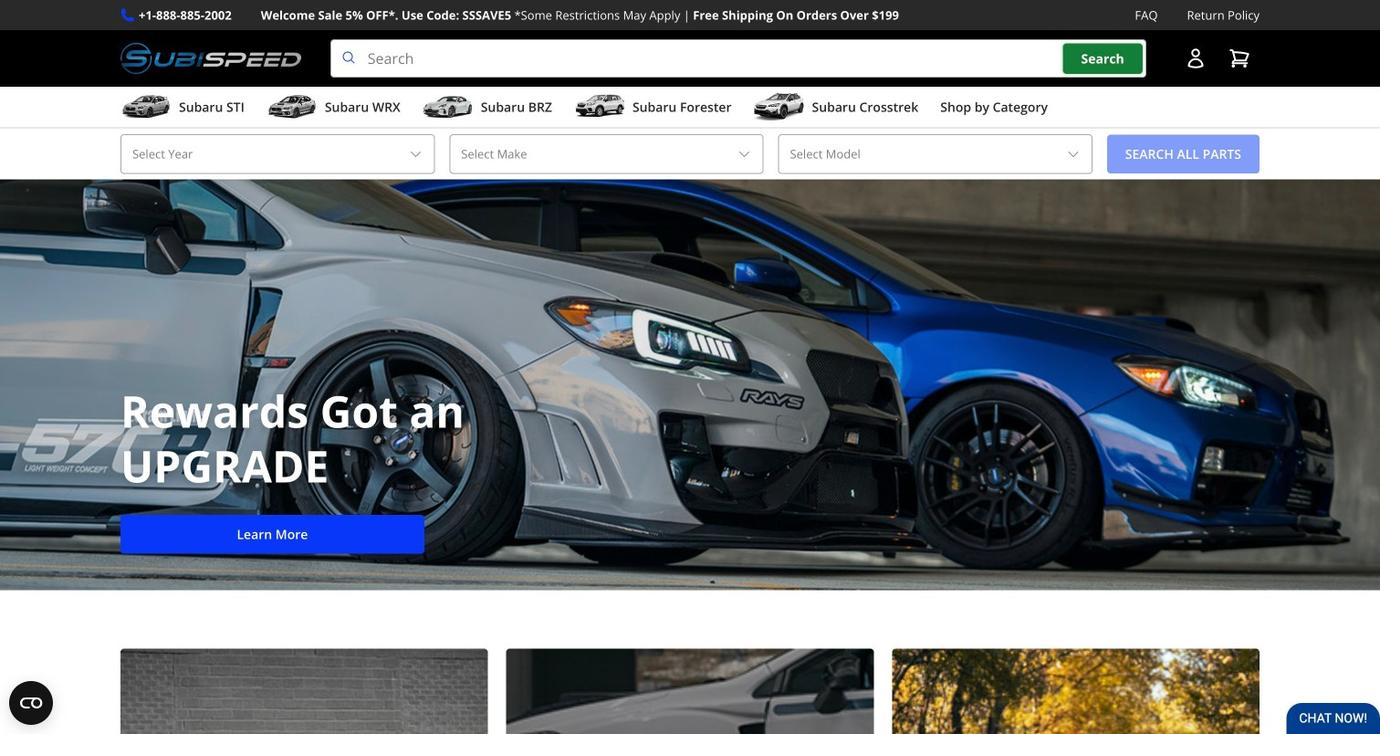 Task type: describe. For each thing, give the bounding box(es) containing it.
a subaru wrx thumbnail image image
[[267, 93, 318, 121]]

deals image
[[121, 649, 488, 734]]

coilovers image
[[507, 649, 874, 734]]

a subaru sti thumbnail image image
[[121, 93, 172, 121]]

a subaru forester thumbnail image image
[[574, 93, 626, 121]]

Select Model button
[[779, 134, 1093, 174]]

select make image
[[737, 147, 752, 162]]

subispeed logo image
[[121, 39, 301, 78]]

button image
[[1185, 48, 1207, 70]]

Select Year button
[[121, 134, 435, 174]]



Task type: locate. For each thing, give the bounding box(es) containing it.
earn rewards image
[[893, 649, 1260, 734]]

rewards program image
[[0, 180, 1381, 590]]

Select Make button
[[450, 134, 764, 174]]

a subaru brz thumbnail image image
[[423, 93, 474, 121]]

search input field
[[330, 39, 1147, 78]]

select model image
[[1066, 147, 1081, 162]]

select year image
[[408, 147, 423, 162]]

open widget image
[[9, 681, 53, 725]]

a subaru crosstrek thumbnail image image
[[754, 93, 805, 121]]



Task type: vqa. For each thing, say whether or not it's contained in the screenshot.
Shop by Category's Shop
no



